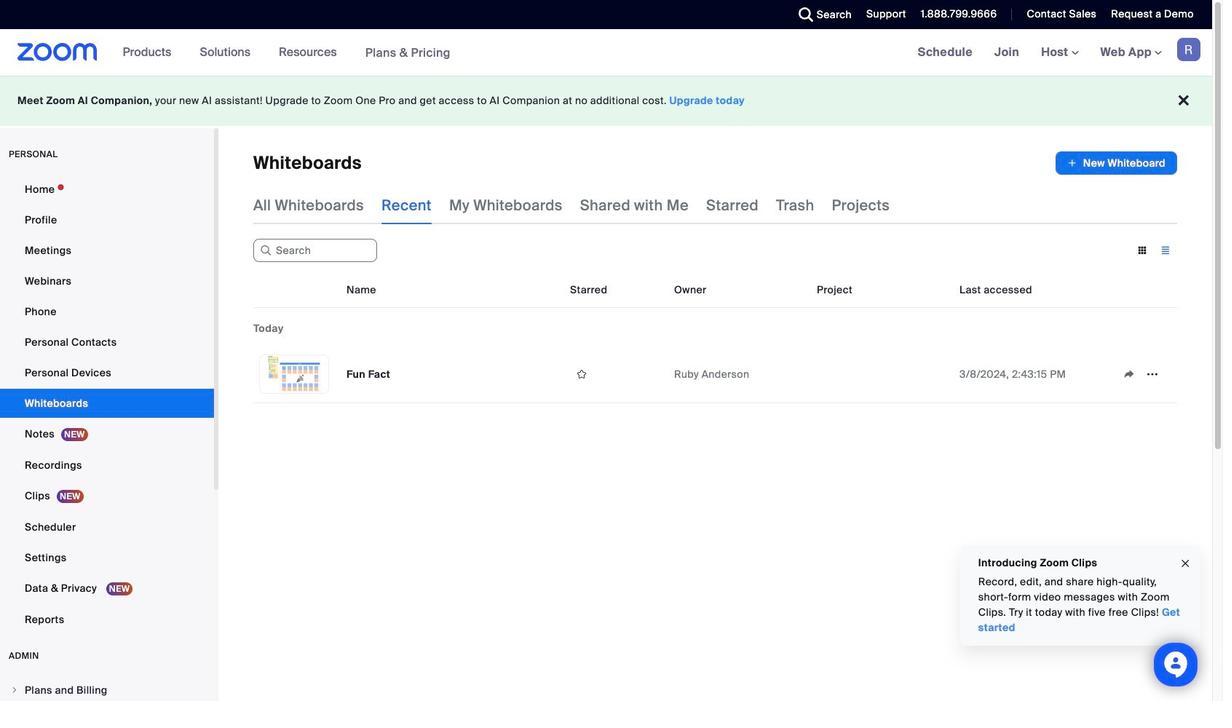 Task type: vqa. For each thing, say whether or not it's contained in the screenshot.
add icon on the right top
no



Task type: locate. For each thing, give the bounding box(es) containing it.
cell
[[811, 346, 954, 403]]

right image
[[10, 686, 19, 695]]

grid mode, not selected image
[[1131, 244, 1154, 257]]

click to star the whiteboard fun fact image
[[570, 368, 594, 381]]

menu item
[[0, 677, 214, 701]]

tabs of all whiteboard page tab list
[[253, 186, 890, 224]]

zoom logo image
[[17, 43, 97, 61]]

application
[[1056, 151, 1178, 175]]

banner
[[0, 29, 1213, 76]]

Search text field
[[253, 239, 377, 262]]

footer
[[0, 76, 1213, 126]]

product information navigation
[[112, 29, 462, 76]]



Task type: describe. For each thing, give the bounding box(es) containing it.
fun fact element
[[347, 368, 391, 381]]

list mode, selected image
[[1154, 244, 1178, 257]]

profile picture image
[[1178, 38, 1201, 61]]

thumbnail of fun fact image
[[260, 355, 328, 393]]

close image
[[1180, 555, 1191, 572]]

meetings navigation
[[907, 29, 1213, 76]]

personal menu menu
[[0, 175, 214, 636]]



